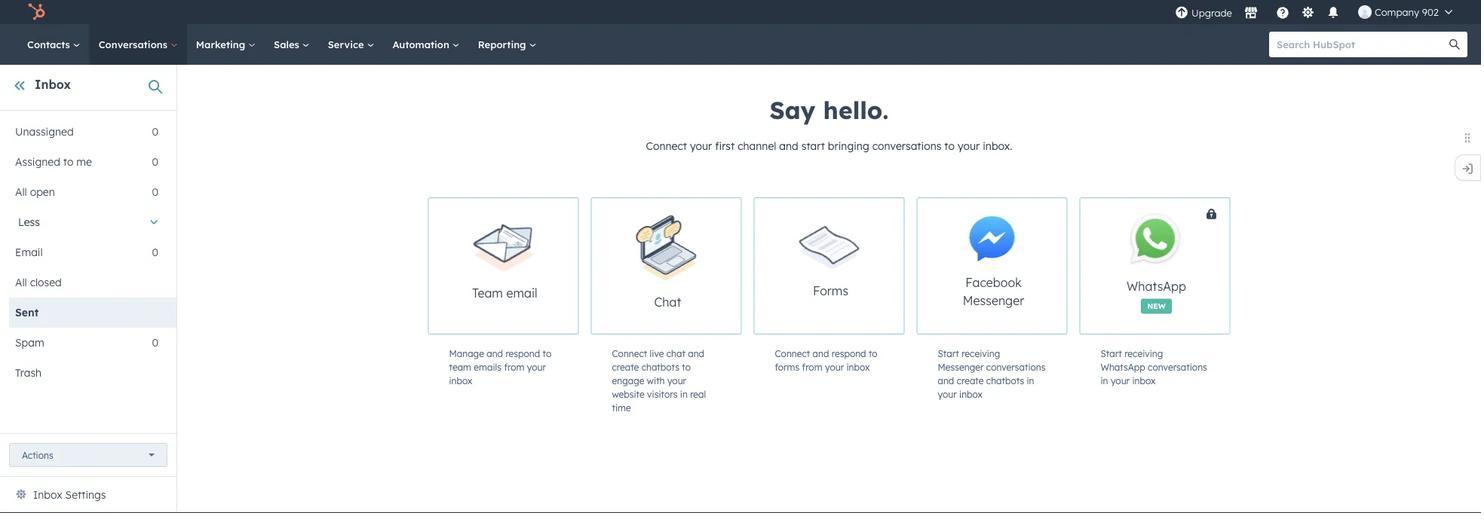 Task type: describe. For each thing, give the bounding box(es) containing it.
and inside start receiving messenger conversations and create chatbots in your inbox
[[938, 375, 955, 387]]

0 for assigned to me
[[152, 155, 158, 169]]

website
[[612, 389, 645, 400]]

Search HubSpot search field
[[1270, 32, 1454, 57]]

team
[[449, 362, 471, 373]]

inbox settings
[[33, 489, 106, 502]]

facebook
[[966, 275, 1022, 290]]

settings image
[[1302, 6, 1315, 20]]

chat
[[654, 295, 682, 310]]

service link
[[319, 24, 384, 65]]

and inside the connect and respond to forms from your inbox
[[813, 348, 829, 359]]

say hello.
[[770, 95, 889, 125]]

open
[[30, 186, 55, 199]]

automation link
[[384, 24, 469, 65]]

upgrade image
[[1175, 6, 1189, 20]]

and inside manage and respond to team emails from your inbox
[[487, 348, 503, 359]]

inbox for inbox
[[35, 77, 71, 92]]

hubspot image
[[27, 3, 45, 21]]

connect your first channel and start bringing conversations to your inbox.
[[646, 140, 1013, 153]]

your inside the connect live chat and create chatbots to engage with your website visitors in real time
[[668, 375, 687, 387]]

902
[[1423, 6, 1439, 18]]

your inside the connect and respond to forms from your inbox
[[825, 362, 844, 373]]

contacts link
[[18, 24, 90, 65]]

start
[[802, 140, 825, 153]]

start receiving whatsapp conversations in your inbox
[[1101, 348, 1208, 387]]

manage
[[449, 348, 484, 359]]

inbox.
[[983, 140, 1013, 153]]

less
[[18, 216, 40, 229]]

your inside manage and respond to team emails from your inbox
[[527, 362, 546, 373]]

from inside manage and respond to team emails from your inbox
[[504, 362, 525, 373]]

marketing
[[196, 38, 248, 51]]

new
[[1148, 302, 1166, 311]]

bringing
[[828, 140, 870, 153]]

settings
[[65, 489, 106, 502]]

mateo roberts image
[[1359, 5, 1372, 19]]

0 for email
[[152, 246, 158, 259]]

hubspot link
[[18, 3, 57, 21]]

facebook messenger
[[963, 275, 1025, 309]]

inbox for inbox settings
[[33, 489, 62, 502]]

help image
[[1276, 7, 1290, 20]]

service
[[328, 38, 367, 51]]

receiving for whatsapp
[[1125, 348, 1163, 359]]

contacts
[[27, 38, 73, 51]]

search button
[[1442, 32, 1468, 57]]

inbox inside manage and respond to team emails from your inbox
[[449, 375, 473, 387]]

live
[[650, 348, 664, 359]]

connect for forms
[[775, 348, 810, 359]]

assigned
[[15, 155, 60, 169]]

emails
[[474, 362, 502, 373]]

Facebook Messenger checkbox
[[917, 198, 1068, 335]]

upgrade
[[1192, 7, 1233, 19]]

0 horizontal spatial conversations
[[873, 140, 942, 153]]

chatbots inside the connect live chat and create chatbots to engage with your website visitors in real time
[[642, 362, 680, 373]]

assigned to me
[[15, 155, 92, 169]]

respond for team email
[[506, 348, 540, 359]]

to inside the connect live chat and create chatbots to engage with your website visitors in real time
[[682, 362, 691, 373]]

with
[[647, 375, 665, 387]]

marketing link
[[187, 24, 265, 65]]

your inside start receiving messenger conversations and create chatbots in your inbox
[[938, 389, 957, 400]]

company
[[1375, 6, 1420, 18]]

Team email checkbox
[[428, 198, 579, 335]]

in inside start receiving messenger conversations and create chatbots in your inbox
[[1027, 375, 1035, 387]]

conversations link
[[90, 24, 187, 65]]

from inside the connect and respond to forms from your inbox
[[802, 362, 823, 373]]

all open
[[15, 186, 55, 199]]

connect for chat
[[612, 348, 647, 359]]

settings link
[[1299, 4, 1318, 20]]

search image
[[1450, 39, 1460, 50]]

chatbots inside start receiving messenger conversations and create chatbots in your inbox
[[987, 375, 1025, 387]]

hello.
[[823, 95, 889, 125]]

start receiving messenger conversations and create chatbots in your inbox
[[938, 348, 1046, 400]]

company 902 button
[[1349, 0, 1462, 24]]

spam
[[15, 336, 44, 350]]

to inside the connect and respond to forms from your inbox
[[869, 348, 878, 359]]

sales link
[[265, 24, 319, 65]]

inbox settings link
[[33, 487, 106, 505]]

all for all open
[[15, 186, 27, 199]]

me
[[76, 155, 92, 169]]



Task type: vqa. For each thing, say whether or not it's contained in the screenshot.


Task type: locate. For each thing, give the bounding box(es) containing it.
from
[[504, 362, 525, 373], [802, 362, 823, 373]]

unassigned
[[15, 125, 74, 138]]

1 horizontal spatial conversations
[[987, 362, 1046, 373]]

help button
[[1270, 0, 1296, 24]]

connect up engage
[[612, 348, 647, 359]]

receiving down the new
[[1125, 348, 1163, 359]]

0 for unassigned
[[152, 125, 158, 138]]

respond for forms
[[832, 348, 866, 359]]

start for start receiving whatsapp conversations in your inbox
[[1101, 348, 1122, 359]]

None checkbox
[[1080, 198, 1287, 335]]

2 from from the left
[[802, 362, 823, 373]]

1 vertical spatial inbox
[[33, 489, 62, 502]]

chatbots
[[642, 362, 680, 373], [987, 375, 1025, 387]]

3 0 from the top
[[152, 186, 158, 199]]

0 horizontal spatial from
[[504, 362, 525, 373]]

0 vertical spatial whatsapp
[[1127, 279, 1187, 294]]

whatsapp new
[[1127, 279, 1187, 311]]

1 horizontal spatial chatbots
[[987, 375, 1025, 387]]

conversations inside the start receiving whatsapp conversations in your inbox
[[1148, 362, 1208, 373]]

inbox inside the start receiving whatsapp conversations in your inbox
[[1133, 375, 1156, 387]]

notifications button
[[1321, 0, 1346, 24]]

1 horizontal spatial receiving
[[1125, 348, 1163, 359]]

1 vertical spatial all
[[15, 276, 27, 289]]

connect live chat and create chatbots to engage with your website visitors in real time
[[612, 348, 706, 414]]

conversations for start receiving whatsapp conversations in your inbox
[[1148, 362, 1208, 373]]

0 vertical spatial chatbots
[[642, 362, 680, 373]]

start
[[938, 348, 959, 359], [1101, 348, 1122, 359]]

receiving for messenger
[[962, 348, 1001, 359]]

inbox left settings
[[33, 489, 62, 502]]

real
[[690, 389, 706, 400]]

create inside start receiving messenger conversations and create chatbots in your inbox
[[957, 375, 984, 387]]

all
[[15, 186, 27, 199], [15, 276, 27, 289]]

2 all from the top
[[15, 276, 27, 289]]

email
[[15, 246, 43, 259]]

connect inside the connect live chat and create chatbots to engage with your website visitors in real time
[[612, 348, 647, 359]]

inbox
[[847, 362, 870, 373], [449, 375, 473, 387], [1133, 375, 1156, 387], [960, 389, 983, 400]]

inbox down contacts link
[[35, 77, 71, 92]]

conversations for start receiving messenger conversations and create chatbots in your inbox
[[987, 362, 1046, 373]]

receiving inside the start receiving whatsapp conversations in your inbox
[[1125, 348, 1163, 359]]

sales
[[274, 38, 302, 51]]

forms
[[775, 362, 800, 373]]

sent
[[15, 306, 39, 319]]

automation
[[393, 38, 452, 51]]

messenger inside start receiving messenger conversations and create chatbots in your inbox
[[938, 362, 984, 373]]

1 all from the top
[[15, 186, 27, 199]]

reporting link
[[469, 24, 546, 65]]

in inside the connect live chat and create chatbots to engage with your website visitors in real time
[[680, 389, 688, 400]]

1 0 from the top
[[152, 125, 158, 138]]

messenger inside option
[[963, 293, 1025, 309]]

connect up forms in the right of the page
[[775, 348, 810, 359]]

2 receiving from the left
[[1125, 348, 1163, 359]]

conversations inside start receiving messenger conversations and create chatbots in your inbox
[[987, 362, 1046, 373]]

reporting
[[478, 38, 529, 51]]

0 vertical spatial inbox
[[35, 77, 71, 92]]

engage
[[612, 375, 645, 387]]

visitors
[[647, 389, 678, 400]]

2 respond from the left
[[832, 348, 866, 359]]

trash button
[[9, 358, 158, 389]]

from right emails
[[504, 362, 525, 373]]

notifications image
[[1327, 7, 1340, 20]]

2 0 from the top
[[152, 155, 158, 169]]

0 horizontal spatial in
[[680, 389, 688, 400]]

closed
[[30, 276, 62, 289]]

0 for spam
[[152, 336, 158, 350]]

1 vertical spatial chatbots
[[987, 375, 1025, 387]]

say
[[770, 95, 816, 125]]

all closed button
[[9, 268, 158, 298]]

1 horizontal spatial from
[[802, 362, 823, 373]]

messenger
[[963, 293, 1025, 309], [938, 362, 984, 373]]

Forms checkbox
[[754, 198, 905, 335]]

trash
[[15, 367, 42, 380]]

1 vertical spatial whatsapp
[[1101, 362, 1146, 373]]

team email
[[472, 285, 538, 301]]

all closed
[[15, 276, 62, 289]]

2 start from the left
[[1101, 348, 1122, 359]]

conversations
[[873, 140, 942, 153], [987, 362, 1046, 373], [1148, 362, 1208, 373]]

1 horizontal spatial respond
[[832, 348, 866, 359]]

chat
[[667, 348, 686, 359]]

1 start from the left
[[938, 348, 959, 359]]

marketplaces button
[[1236, 0, 1267, 24]]

to inside manage and respond to team emails from your inbox
[[543, 348, 552, 359]]

in inside the start receiving whatsapp conversations in your inbox
[[1101, 375, 1109, 387]]

all inside button
[[15, 276, 27, 289]]

actions
[[22, 450, 53, 461]]

receiving
[[962, 348, 1001, 359], [1125, 348, 1163, 359]]

channel
[[738, 140, 777, 153]]

respond down forms
[[832, 348, 866, 359]]

forms
[[813, 284, 849, 299]]

1 horizontal spatial start
[[1101, 348, 1122, 359]]

0
[[152, 125, 158, 138], [152, 155, 158, 169], [152, 186, 158, 199], [152, 246, 158, 259], [152, 336, 158, 350]]

whatsapp
[[1127, 279, 1187, 294], [1101, 362, 1146, 373]]

2 horizontal spatial conversations
[[1148, 362, 1208, 373]]

and
[[780, 140, 799, 153], [487, 348, 503, 359], [688, 348, 705, 359], [813, 348, 829, 359], [938, 375, 955, 387]]

connect left first
[[646, 140, 687, 153]]

1 vertical spatial create
[[957, 375, 984, 387]]

and inside the connect live chat and create chatbots to engage with your website visitors in real time
[[688, 348, 705, 359]]

0 vertical spatial all
[[15, 186, 27, 199]]

1 vertical spatial messenger
[[938, 362, 984, 373]]

respond
[[506, 348, 540, 359], [832, 348, 866, 359]]

manage and respond to team emails from your inbox
[[449, 348, 552, 387]]

in
[[1027, 375, 1035, 387], [1101, 375, 1109, 387], [680, 389, 688, 400]]

your inside the start receiving whatsapp conversations in your inbox
[[1111, 375, 1130, 387]]

2 horizontal spatial in
[[1101, 375, 1109, 387]]

0 horizontal spatial start
[[938, 348, 959, 359]]

1 horizontal spatial create
[[957, 375, 984, 387]]

0 vertical spatial create
[[612, 362, 639, 373]]

5 0 from the top
[[152, 336, 158, 350]]

4 0 from the top
[[152, 246, 158, 259]]

sent button
[[9, 298, 158, 328]]

start inside start receiving messenger conversations and create chatbots in your inbox
[[938, 348, 959, 359]]

whatsapp inside the start receiving whatsapp conversations in your inbox
[[1101, 362, 1146, 373]]

0 horizontal spatial chatbots
[[642, 362, 680, 373]]

connect inside the connect and respond to forms from your inbox
[[775, 348, 810, 359]]

connect and respond to forms from your inbox
[[775, 348, 878, 373]]

create
[[612, 362, 639, 373], [957, 375, 984, 387]]

0 horizontal spatial respond
[[506, 348, 540, 359]]

time
[[612, 402, 631, 414]]

none checkbox containing whatsapp
[[1080, 198, 1287, 335]]

first
[[715, 140, 735, 153]]

actions button
[[9, 444, 167, 468]]

create inside the connect live chat and create chatbots to engage with your website visitors in real time
[[612, 362, 639, 373]]

1 horizontal spatial in
[[1027, 375, 1035, 387]]

0 horizontal spatial receiving
[[962, 348, 1001, 359]]

0 for all open
[[152, 186, 158, 199]]

start for start receiving messenger conversations and create chatbots in your inbox
[[938, 348, 959, 359]]

Chat checkbox
[[591, 198, 742, 335]]

menu
[[1174, 0, 1463, 24]]

inbox inside the connect and respond to forms from your inbox
[[847, 362, 870, 373]]

1 receiving from the left
[[962, 348, 1001, 359]]

0 horizontal spatial create
[[612, 362, 639, 373]]

connect
[[646, 140, 687, 153], [612, 348, 647, 359], [775, 348, 810, 359]]

to
[[945, 140, 955, 153], [63, 155, 74, 169], [543, 348, 552, 359], [869, 348, 878, 359], [682, 362, 691, 373]]

menu containing company 902
[[1174, 0, 1463, 24]]

marketplaces image
[[1245, 7, 1258, 20]]

start inside the start receiving whatsapp conversations in your inbox
[[1101, 348, 1122, 359]]

all left closed
[[15, 276, 27, 289]]

inbox
[[35, 77, 71, 92], [33, 489, 62, 502]]

respond inside the connect and respond to forms from your inbox
[[832, 348, 866, 359]]

from right forms in the right of the page
[[802, 362, 823, 373]]

respond right manage
[[506, 348, 540, 359]]

team
[[472, 285, 503, 301]]

respond inside manage and respond to team emails from your inbox
[[506, 348, 540, 359]]

email
[[507, 285, 538, 301]]

1 from from the left
[[504, 362, 525, 373]]

all left open
[[15, 186, 27, 199]]

all for all closed
[[15, 276, 27, 289]]

your
[[690, 140, 712, 153], [958, 140, 980, 153], [527, 362, 546, 373], [825, 362, 844, 373], [668, 375, 687, 387], [1111, 375, 1130, 387], [938, 389, 957, 400]]

receiving inside start receiving messenger conversations and create chatbots in your inbox
[[962, 348, 1001, 359]]

conversations
[[99, 38, 170, 51]]

company 902
[[1375, 6, 1439, 18]]

inbox inside start receiving messenger conversations and create chatbots in your inbox
[[960, 389, 983, 400]]

0 vertical spatial messenger
[[963, 293, 1025, 309]]

1 respond from the left
[[506, 348, 540, 359]]

receiving down facebook messenger
[[962, 348, 1001, 359]]



